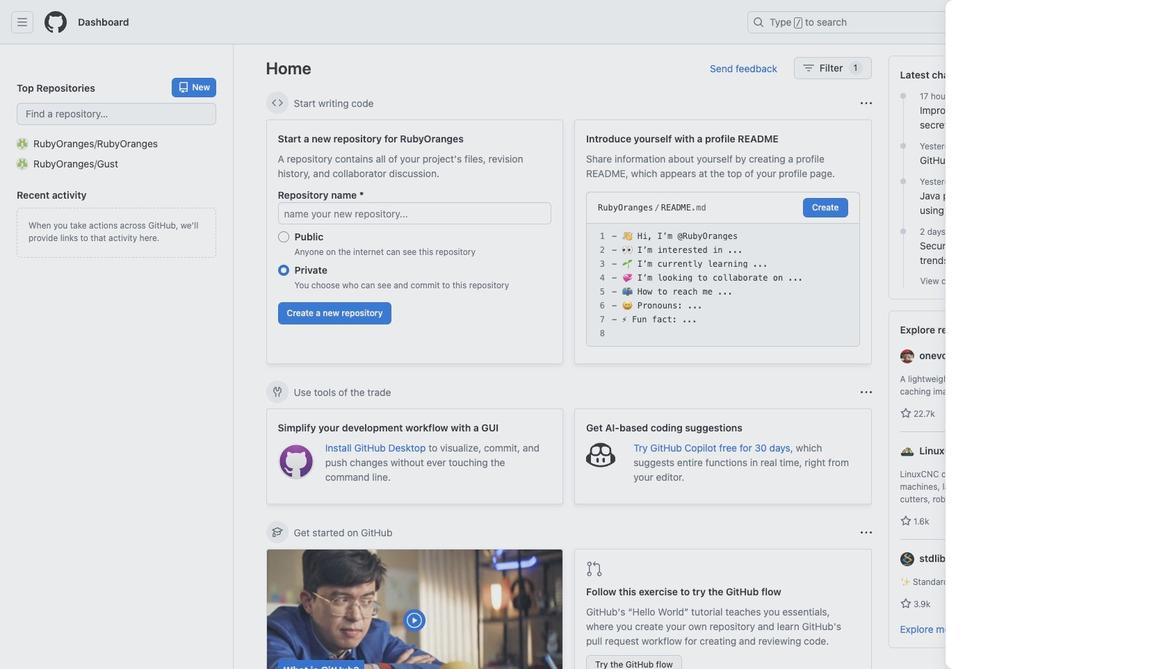 Task type: locate. For each thing, give the bounding box(es) containing it.
0 vertical spatial star image
[[900, 408, 911, 419]]

0 vertical spatial dot fill image
[[898, 90, 909, 102]]

star image
[[900, 408, 911, 419], [900, 516, 911, 527]]

dot fill image
[[898, 90, 909, 102], [898, 140, 909, 152], [898, 176, 909, 187]]

dot fill image
[[898, 226, 909, 237]]

1 vertical spatial star image
[[900, 516, 911, 527]]

1 dot fill image from the top
[[898, 90, 909, 102]]

1 vertical spatial dot fill image
[[898, 140, 909, 152]]

homepage image
[[45, 11, 67, 33]]

2 dot fill image from the top
[[898, 140, 909, 152]]

2 vertical spatial dot fill image
[[898, 176, 909, 187]]

explore repositories navigation
[[888, 311, 1136, 649]]



Task type: describe. For each thing, give the bounding box(es) containing it.
star image
[[900, 599, 911, 610]]

explore element
[[888, 56, 1136, 670]]

1 star image from the top
[[900, 408, 911, 419]]

3 dot fill image from the top
[[898, 176, 909, 187]]

account element
[[0, 45, 234, 670]]

2 star image from the top
[[900, 516, 911, 527]]



Task type: vqa. For each thing, say whether or not it's contained in the screenshot.
first star icon from the bottom
yes



